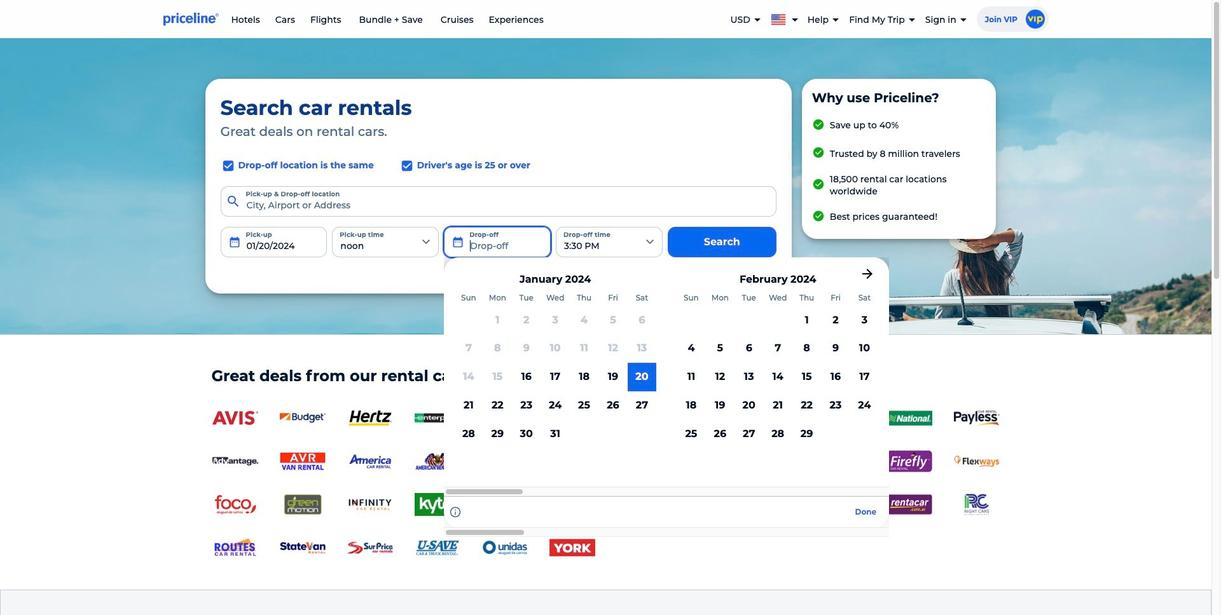 Task type: locate. For each thing, give the bounding box(es) containing it.
flexways image
[[954, 451, 1000, 474]]

surprice image
[[347, 537, 393, 560]]

otoq image
[[752, 494, 798, 517]]

alamo image
[[549, 407, 595, 430]]

routes image
[[212, 537, 258, 560]]

kyte image
[[415, 494, 460, 517]]

avis image
[[212, 407, 258, 430]]

Pick-up field
[[220, 227, 327, 258]]

dollar image
[[482, 407, 528, 430]]

infinity image
[[347, 494, 393, 517]]

u save image
[[415, 537, 460, 560]]

budget image
[[280, 407, 325, 430]]

advantage image
[[212, 451, 258, 474]]

calendar image
[[452, 236, 465, 249]]

firefly image
[[887, 451, 932, 474]]

priceline.com home image
[[163, 12, 219, 26]]

ace image
[[684, 407, 730, 430]]

enterprise image
[[415, 407, 460, 430]]

hertz image
[[347, 407, 393, 430]]

rentacar image
[[887, 494, 932, 517]]

foco image
[[212, 494, 258, 517]]

unidas image
[[482, 537, 528, 560]]

thrifty image
[[617, 407, 663, 430]]



Task type: vqa. For each thing, say whether or not it's contained in the screenshot.
Spirit Airlines logo
no



Task type: describe. For each thing, give the bounding box(es) containing it.
priceless image
[[819, 494, 865, 517]]

right cars image
[[954, 494, 1000, 517]]

show march 2024 image
[[860, 266, 876, 282]]

payless image
[[954, 411, 1000, 427]]

america car rental image
[[347, 451, 393, 474]]

green motion image
[[280, 494, 325, 517]]

calendar image
[[228, 236, 241, 249]]

sixt image
[[752, 407, 798, 430]]

national image
[[887, 407, 932, 430]]

Drop-off field
[[444, 227, 551, 258]]

vip badge icon image
[[1026, 10, 1045, 29]]

en us image
[[771, 12, 791, 25]]

american image
[[415, 451, 460, 474]]

airport van rental image
[[280, 451, 325, 474]]

fox image
[[819, 407, 865, 430]]

york image
[[549, 537, 595, 560]]

nextcar image
[[617, 494, 663, 517]]

midway image
[[549, 494, 595, 517]]

nü image
[[684, 494, 730, 517]]

state van rental image
[[280, 537, 325, 560]]

mex image
[[482, 494, 528, 517]]

City, Airport or Address text field
[[220, 186, 777, 217]]



